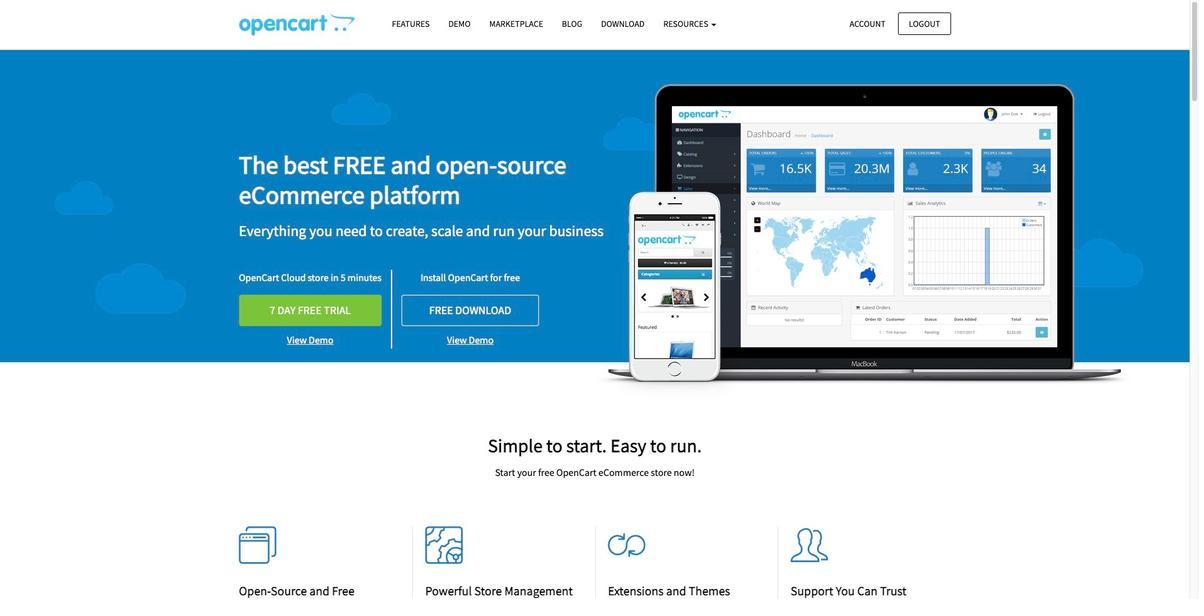 Task type: describe. For each thing, give the bounding box(es) containing it.
opencart - open source shopping cart solution image
[[239, 13, 355, 36]]



Task type: vqa. For each thing, say whether or not it's contained in the screenshot.
Demo
no



